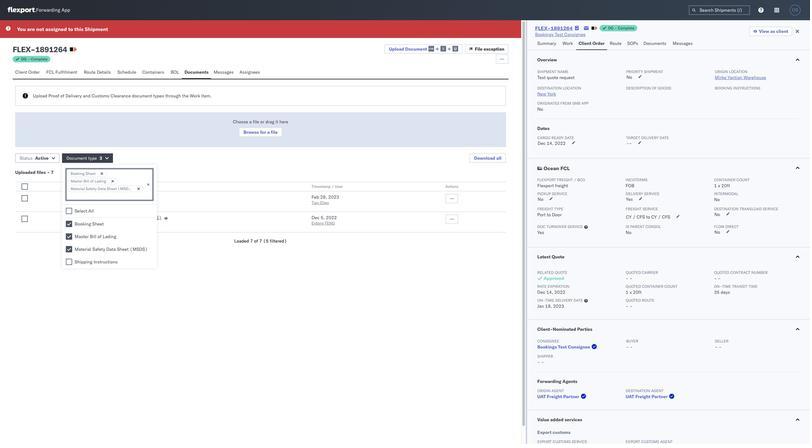 Task type: vqa. For each thing, say whether or not it's contained in the screenshot.
the top the 1891264
yes



Task type: describe. For each thing, give the bounding box(es) containing it.
0 vertical spatial booking sheet
[[71, 171, 96, 176]]

forwarding app
[[36, 7, 70, 13]]

goods
[[658, 86, 672, 91]]

latest quote
[[538, 254, 565, 260]]

quoted for quoted contract number - - rate expiration dec 14, 2022
[[715, 270, 730, 275]]

no down flow
[[715, 230, 721, 235]]

/ up consol
[[659, 214, 661, 220]]

rate
[[538, 284, 547, 289]]

1 horizontal spatial yes
[[627, 197, 633, 202]]

1 inside quoted container count 1 x 20ft
[[626, 290, 629, 295]]

freight down destination agent
[[636, 394, 651, 400]]

1 vertical spatial documents
[[185, 69, 209, 75]]

sops button
[[625, 38, 642, 50]]

destination location new york
[[538, 86, 582, 97]]

test down flex-1891264 link
[[555, 32, 564, 37]]

test down all
[[89, 222, 96, 227]]

x inside container count 1 x 20ft
[[719, 183, 721, 189]]

choose a file or drag it here
[[233, 119, 289, 125]]

sops
[[628, 41, 639, 46]]

schedule
[[118, 69, 136, 75]]

customs
[[92, 93, 109, 99]]

summary button
[[535, 38, 561, 50]]

no up flow
[[715, 212, 721, 218]]

0 vertical spatial bill
[[84, 179, 89, 184]]

description
[[627, 86, 651, 91]]

nominated
[[553, 327, 577, 333]]

customs
[[553, 430, 571, 436]]

location for york
[[563, 86, 582, 91]]

0 horizontal spatial delivery
[[556, 298, 573, 303]]

value added services
[[538, 417, 583, 423]]

safety inside "link"
[[106, 215, 119, 221]]

2023 for jan 18, 2023
[[554, 304, 565, 309]]

are
[[27, 26, 35, 32]]

bol button
[[168, 67, 182, 79]]

freight inside freight type port to door
[[538, 207, 554, 212]]

this
[[74, 26, 84, 32]]

test inside shipment name test quote request
[[538, 75, 546, 80]]

mirko
[[716, 75, 727, 80]]

no inside is parent consol no
[[626, 230, 632, 236]]

0 horizontal spatial client order button
[[13, 67, 44, 79]]

data inside "link"
[[120, 215, 130, 221]]

uat freight partner for destination
[[626, 394, 668, 400]]

1 vertical spatial delivery
[[626, 192, 644, 196]]

file exception
[[475, 46, 505, 52]]

2 flexport from the top
[[538, 183, 554, 189]]

timestamp / user button
[[311, 183, 433, 189]]

14, inside quoted contract number - - rate expiration dec 14, 2022
[[547, 290, 554, 295]]

(msds) inside "link"
[[144, 215, 162, 221]]

dec for dec 14, 2022
[[538, 141, 546, 146]]

0 horizontal spatial yes
[[538, 230, 545, 236]]

forwarding agents
[[538, 379, 578, 385]]

overview
[[538, 57, 557, 63]]

document for document type / filename
[[89, 184, 107, 189]]

0 vertical spatial material safety data sheet (msds)
[[71, 187, 133, 191]]

quoted contract number - - rate expiration dec 14, 2022
[[538, 270, 768, 295]]

count inside container count 1 x 20ft
[[737, 178, 750, 182]]

uat for origin
[[538, 394, 546, 400]]

fob
[[626, 183, 635, 189]]

3
[[100, 156, 102, 161]]

booking instructions
[[716, 86, 761, 91]]

service right turnover
[[568, 225, 584, 229]]

container count 1 x 20ft
[[715, 178, 750, 189]]

count inside quoted container count 1 x 20ft
[[665, 284, 678, 289]]

/ up parent
[[633, 214, 636, 220]]

upload for upload proof of delivery and customs clearance document types through the work item.
[[33, 93, 47, 99]]

0 vertical spatial 14,
[[547, 141, 554, 146]]

details
[[97, 69, 111, 75]]

flex-1891264
[[536, 25, 573, 31]]

0 vertical spatial master
[[71, 179, 83, 184]]

1 horizontal spatial dg
[[609, 26, 614, 30]]

transit
[[733, 284, 748, 289]]

feb 28, 2023 tian chen
[[312, 194, 339, 205]]

(msds) inside list box
[[130, 247, 148, 252]]

0 vertical spatial bookings test consignee
[[536, 32, 586, 37]]

20ft inside container count 1 x 20ft
[[722, 183, 731, 189]]

for
[[260, 130, 266, 135]]

flexport. image
[[8, 7, 36, 13]]

booking
[[716, 86, 733, 91]]

is parent consol no
[[626, 225, 662, 236]]

0 horizontal spatial messages
[[214, 69, 234, 75]]

number
[[752, 270, 768, 275]]

freight type port to door
[[538, 207, 564, 218]]

0 horizontal spatial client
[[15, 69, 27, 75]]

of left the (5
[[254, 238, 258, 244]]

/ inside button
[[332, 184, 334, 189]]

date for --
[[660, 136, 670, 140]]

files
[[37, 170, 46, 175]]

forwarding for forwarding app
[[36, 7, 60, 13]]

target
[[627, 136, 641, 140]]

1 flexport from the top
[[538, 178, 557, 182]]

0 vertical spatial lading
[[95, 179, 106, 184]]

value
[[538, 417, 550, 423]]

service right transload
[[763, 207, 779, 212]]

you are not assigned to this shipment
[[17, 26, 108, 32]]

mirko yantian warehouse link
[[716, 75, 767, 80]]

uploaded
[[15, 170, 36, 175]]

containers button
[[140, 67, 168, 79]]

test down 'nominated'
[[558, 345, 567, 350]]

0 vertical spatial client order button
[[577, 38, 608, 50]]

freight down origin agent
[[547, 394, 563, 400]]

uat freight partner link for origin
[[538, 394, 588, 400]]

0 vertical spatial safety
[[86, 187, 97, 191]]

bookingform.pdf
[[89, 204, 120, 209]]

from
[[561, 101, 572, 106]]

erdong
[[312, 221, 324, 226]]

0 horizontal spatial to
[[68, 26, 73, 32]]

types
[[153, 93, 164, 99]]

route
[[643, 298, 655, 303]]

date for dec 14, 2022
[[565, 136, 575, 140]]

0 horizontal spatial app
[[61, 7, 70, 13]]

of inside list box
[[98, 234, 102, 240]]

route details
[[84, 69, 111, 75]]

1 horizontal spatial complete
[[618, 26, 635, 30]]

0 vertical spatial bookings test consignee link
[[536, 31, 586, 38]]

location for yantian
[[730, 69, 748, 74]]

overview button
[[528, 50, 811, 69]]

0 vertical spatial messages
[[673, 41, 693, 46]]

2 vertical spatial consignee
[[568, 345, 591, 350]]

view
[[760, 29, 770, 34]]

1 vertical spatial order
[[28, 69, 40, 75]]

no down the pickup
[[538, 197, 544, 202]]

lading inside list box
[[103, 234, 116, 240]]

destination agent
[[626, 389, 664, 394]]

0 vertical spatial (msds)
[[118, 187, 133, 191]]

data inside list box
[[106, 247, 116, 252]]

document type 3
[[66, 156, 102, 161]]

no down priority
[[627, 74, 633, 80]]

0 horizontal spatial client order
[[15, 69, 40, 75]]

1 vertical spatial complete
[[31, 57, 48, 61]]

master bill of lading inside list box
[[75, 234, 116, 240]]

uat for destination
[[626, 394, 635, 400]]

0 vertical spatial freight
[[558, 178, 573, 182]]

document type / filename
[[89, 184, 138, 189]]

route details button
[[81, 67, 115, 79]]

browse
[[244, 130, 259, 135]]

destination for service
[[715, 207, 739, 212]]

1 horizontal spatial delivery
[[642, 136, 659, 140]]

service down flexport freight / bco flexport freight
[[552, 192, 568, 196]]

consol
[[646, 225, 662, 229]]

2022 inside quoted contract number - - rate expiration dec 14, 2022
[[555, 290, 566, 295]]

1 vertical spatial bookings test consignee
[[538, 345, 591, 350]]

1 cy from the left
[[627, 214, 632, 220]]

bco
[[578, 178, 586, 182]]

0 horizontal spatial dg
[[21, 57, 27, 61]]

new york link
[[538, 91, 557, 97]]

quoted for quoted route - -
[[626, 298, 642, 303]]

dec inside quoted contract number - - rate expiration dec 14, 2022
[[538, 290, 546, 295]]

1 vertical spatial booking sheet
[[89, 194, 118, 200]]

delivery service
[[626, 192, 660, 196]]

yantian
[[728, 75, 743, 80]]

0 vertical spatial master bill of lading
[[71, 179, 106, 184]]

shipment name test quote request
[[538, 69, 575, 80]]

added
[[551, 417, 564, 423]]

0 vertical spatial consignee
[[565, 32, 586, 37]]

of up booking sheet link
[[90, 179, 94, 184]]

the
[[182, 93, 189, 99]]

1 vertical spatial messages button
[[211, 67, 237, 79]]

service
[[643, 207, 659, 212]]

cargo
[[538, 136, 551, 140]]

os
[[793, 8, 799, 12]]

1 vertical spatial work
[[190, 93, 200, 99]]

origin for origin agent
[[538, 389, 551, 394]]

1 horizontal spatial destination
[[626, 389, 651, 394]]

7 for of
[[259, 238, 262, 244]]

5,
[[321, 215, 325, 221]]

quote inside shipment name test quote request
[[547, 75, 559, 80]]

select
[[75, 208, 87, 214]]

fcl inside 'button'
[[561, 165, 570, 172]]

1 vertical spatial bill
[[90, 234, 96, 240]]

type
[[108, 184, 117, 189]]

1 vertical spatial material safety data sheet (msds)
[[89, 215, 162, 221]]

2 cy from the left
[[652, 214, 657, 220]]

on- for on-time delivery date
[[538, 298, 546, 303]]

ocean
[[544, 165, 560, 172]]

2 horizontal spatial time
[[749, 284, 758, 289]]

export
[[538, 430, 552, 436]]

latest
[[538, 254, 551, 260]]

bol
[[171, 69, 179, 75]]

instructions
[[94, 259, 118, 265]]

origin agent
[[538, 389, 564, 394]]

buyer - -
[[627, 339, 639, 350]]

cy / cfs to cy / cfs
[[627, 214, 671, 220]]

1 horizontal spatial 7
[[250, 238, 253, 244]]

shipper - -
[[538, 354, 554, 365]]

1 vertical spatial quote
[[555, 270, 568, 275]]

0 horizontal spatial data
[[98, 187, 106, 191]]

0 vertical spatial booking
[[71, 171, 85, 176]]

0 vertical spatial client order
[[579, 41, 605, 46]]

a inside button
[[267, 130, 270, 135]]

type for freight
[[555, 207, 564, 212]]

route for route details
[[84, 69, 96, 75]]

0 horizontal spatial file
[[253, 119, 259, 125]]

0 vertical spatial a
[[249, 119, 252, 125]]

filtered)
[[270, 238, 287, 244]]

quoted for quoted carrier - -
[[626, 270, 642, 275]]

0 vertical spatial 1891264
[[551, 25, 573, 31]]

0 horizontal spatial 1891264
[[35, 45, 67, 54]]

0 vertical spatial dg - complete
[[609, 26, 635, 30]]

∙
[[47, 170, 50, 175]]

client
[[777, 29, 789, 34]]

1 vertical spatial bookings
[[538, 345, 557, 350]]

7 for ∙
[[51, 170, 54, 175]]



Task type: locate. For each thing, give the bounding box(es) containing it.
complete up sops
[[618, 26, 635, 30]]

location down request
[[563, 86, 582, 91]]

location inside origin location mirko yantian warehouse
[[730, 69, 748, 74]]

to
[[68, 26, 73, 32], [547, 212, 551, 218], [647, 214, 651, 220]]

forwarding up origin agent
[[538, 379, 562, 385]]

bookings test consignee
[[536, 32, 586, 37], [538, 345, 591, 350]]

1 cfs from the left
[[637, 214, 646, 220]]

quoted for quoted container count 1 x 20ft
[[626, 284, 642, 289]]

quoted inside quoted route - -
[[626, 298, 642, 303]]

0 horizontal spatial route
[[84, 69, 96, 75]]

summary
[[538, 41, 557, 46]]

material safety data sheet (msds) inside list box
[[75, 247, 148, 252]]

0 horizontal spatial upload
[[33, 93, 47, 99]]

0 vertical spatial data
[[98, 187, 106, 191]]

1 horizontal spatial dg - complete
[[609, 26, 635, 30]]

client-nominated parties
[[538, 327, 593, 333]]

partner for destination agent
[[652, 394, 668, 400]]

2022
[[555, 141, 566, 146], [326, 215, 337, 221], [555, 290, 566, 295]]

originates from smb app no
[[538, 101, 589, 112]]

latest quote button
[[528, 248, 811, 267]]

1 vertical spatial documents button
[[182, 67, 211, 79]]

1 horizontal spatial upload
[[389, 46, 404, 52]]

forwarding for forwarding agents
[[538, 379, 562, 385]]

quoted
[[626, 270, 642, 275], [715, 270, 730, 275], [626, 284, 642, 289], [626, 298, 642, 303]]

uat down destination agent
[[626, 394, 635, 400]]

1 horizontal spatial partner
[[652, 394, 668, 400]]

1891264
[[551, 25, 573, 31], [35, 45, 67, 54]]

2 agent from the left
[[652, 389, 664, 394]]

2023 down on-time delivery date
[[554, 304, 565, 309]]

0 horizontal spatial order
[[28, 69, 40, 75]]

dg - complete
[[609, 26, 635, 30], [21, 57, 48, 61]]

1 vertical spatial booking
[[89, 194, 105, 200]]

0 vertical spatial material
[[71, 187, 85, 191]]

7 right ∙
[[51, 170, 54, 175]]

freight up cy / cfs to cy / cfs
[[626, 207, 642, 212]]

dec for dec 5, 2022 erdong feng
[[312, 215, 320, 221]]

type inside freight type port to door
[[555, 207, 564, 212]]

buyer
[[627, 339, 639, 344]]

2 horizontal spatial 7
[[259, 238, 262, 244]]

origin up mirko
[[716, 69, 729, 74]]

date right ready at the top right of page
[[565, 136, 575, 140]]

quoted inside the quoted carrier - -
[[626, 270, 642, 275]]

2023 inside feb 28, 2023 tian chen
[[328, 194, 339, 200]]

documents button up overview button
[[642, 38, 671, 50]]

list box
[[62, 205, 157, 269]]

cy down "service"
[[652, 214, 657, 220]]

no down is
[[626, 230, 632, 236]]

to inside freight type port to door
[[547, 212, 551, 218]]

0 vertical spatial messages button
[[671, 38, 697, 50]]

dec down cargo
[[538, 141, 546, 146]]

0 vertical spatial documents button
[[642, 38, 671, 50]]

bill down test msds.docx
[[90, 234, 96, 240]]

you
[[17, 26, 26, 32]]

1 horizontal spatial 1891264
[[551, 25, 573, 31]]

on- up 35
[[715, 284, 723, 289]]

2 uat freight partner from the left
[[626, 394, 668, 400]]

1 vertical spatial client
[[15, 69, 27, 75]]

uat freight partner link for destination
[[626, 394, 677, 400]]

booking sheet down all
[[75, 221, 104, 227]]

quoted down the quoted carrier - -
[[626, 284, 642, 289]]

1 horizontal spatial documents
[[644, 41, 667, 46]]

data
[[98, 187, 106, 191], [120, 215, 130, 221], [106, 247, 116, 252]]

route button
[[608, 38, 625, 50]]

quoted inside quoted container count 1 x 20ft
[[626, 284, 642, 289]]

1 vertical spatial master
[[75, 234, 89, 240]]

0 horizontal spatial origin
[[538, 389, 551, 394]]

1 vertical spatial safety
[[106, 215, 119, 221]]

2 uat from the left
[[626, 394, 635, 400]]

container
[[715, 178, 736, 182]]

incoterms
[[626, 178, 648, 182]]

instructions
[[734, 86, 761, 91]]

carrier
[[643, 270, 659, 275]]

2 vertical spatial 2022
[[555, 290, 566, 295]]

date
[[565, 136, 575, 140], [660, 136, 670, 140], [574, 298, 584, 303]]

1 vertical spatial freight
[[556, 183, 569, 189]]

booking inside list box
[[75, 221, 91, 227]]

document type / filename button
[[87, 183, 299, 189]]

delivery
[[66, 93, 82, 99], [626, 192, 644, 196]]

download all
[[475, 156, 502, 161]]

bill down document type 3
[[84, 179, 89, 184]]

consignee down client-
[[538, 339, 560, 344]]

1 vertical spatial bookings test consignee link
[[538, 344, 599, 351]]

shipping instructions
[[75, 259, 118, 265]]

app inside originates from smb app no
[[582, 101, 589, 106]]

x inside quoted container count 1 x 20ft
[[630, 290, 632, 295]]

None checkbox
[[22, 195, 28, 202], [22, 216, 28, 222], [66, 259, 72, 265], [22, 195, 28, 202], [22, 216, 28, 222], [66, 259, 72, 265]]

route inside button
[[610, 41, 622, 46]]

safety up booking sheet link
[[86, 187, 97, 191]]

14, down rate
[[547, 290, 554, 295]]

parties
[[578, 327, 593, 333]]

dg down flex
[[21, 57, 27, 61]]

upload inside button
[[389, 46, 404, 52]]

priority
[[627, 69, 644, 74]]

lading up document type / filename
[[95, 179, 106, 184]]

route left sops
[[610, 41, 622, 46]]

dec 5, 2022 erdong feng
[[312, 215, 337, 226]]

dg
[[609, 26, 614, 30], [21, 57, 27, 61]]

origin location mirko yantian warehouse
[[716, 69, 767, 80]]

0 horizontal spatial type
[[88, 156, 97, 161]]

1 vertical spatial client order
[[15, 69, 40, 75]]

time right transit
[[749, 284, 758, 289]]

1 horizontal spatial on-
[[715, 284, 723, 289]]

no inside intermodal no
[[715, 197, 720, 203]]

shipment down overview
[[538, 69, 557, 74]]

material up select
[[71, 187, 85, 191]]

of left goods
[[652, 86, 657, 91]]

1 vertical spatial origin
[[538, 389, 551, 394]]

1 vertical spatial 1
[[626, 290, 629, 295]]

0 horizontal spatial cy
[[627, 214, 632, 220]]

location inside destination location new york
[[563, 86, 582, 91]]

bookings test consignee link down client-nominated parties
[[538, 344, 599, 351]]

1 vertical spatial client order button
[[13, 67, 44, 79]]

0 horizontal spatial agent
[[552, 389, 564, 394]]

flexport up the pickup
[[538, 183, 554, 189]]

messages button up overview button
[[671, 38, 697, 50]]

time for on-time delivery date
[[546, 298, 555, 303]]

quoted left carrier
[[626, 270, 642, 275]]

location up mirko yantian warehouse link
[[730, 69, 748, 74]]

2 uat freight partner link from the left
[[626, 394, 677, 400]]

document
[[132, 93, 152, 99]]

2 horizontal spatial to
[[647, 214, 651, 220]]

all
[[88, 208, 94, 214]]

view as client
[[760, 29, 789, 34]]

agent for origin agent
[[552, 389, 564, 394]]

delivery right target
[[642, 136, 659, 140]]

1 horizontal spatial cfs
[[663, 214, 671, 220]]

20ft down container
[[722, 183, 731, 189]]

uat freight partner
[[538, 394, 580, 400], [626, 394, 668, 400]]

material safety data sheet (msds) up the instructions
[[75, 247, 148, 252]]

app up you are not assigned to this shipment
[[61, 7, 70, 13]]

2022 inside dec 5, 2022 erdong feng
[[326, 215, 337, 221]]

booking down select all on the left top of the page
[[75, 221, 91, 227]]

1 vertical spatial 20ft
[[634, 290, 642, 295]]

1 horizontal spatial messages button
[[671, 38, 697, 50]]

1 uat freight partner from the left
[[538, 394, 580, 400]]

description of goods
[[627, 86, 672, 91]]

1 uat freight partner link from the left
[[538, 394, 588, 400]]

0 vertical spatial yes
[[627, 197, 633, 202]]

0 vertical spatial documents
[[644, 41, 667, 46]]

-
[[615, 26, 617, 30], [31, 45, 35, 54], [28, 57, 30, 61], [627, 141, 630, 146], [630, 141, 632, 146], [626, 276, 629, 282], [630, 276, 633, 282], [715, 276, 717, 282], [719, 276, 721, 282], [626, 304, 629, 309], [630, 304, 633, 309], [627, 345, 629, 350], [631, 345, 633, 350], [716, 345, 718, 350], [719, 345, 722, 350], [538, 360, 541, 365], [542, 360, 544, 365]]

shipping
[[75, 259, 92, 265]]

actions
[[446, 184, 459, 189]]

messages left assignees
[[214, 69, 234, 75]]

booking
[[71, 171, 85, 176], [89, 194, 105, 200], [75, 221, 91, 227]]

consignee up work button on the top of page
[[565, 32, 586, 37]]

client order button
[[577, 38, 608, 50], [13, 67, 44, 79]]

quoted inside quoted contract number - - rate expiration dec 14, 2022
[[715, 270, 730, 275]]

destination for new
[[538, 86, 562, 91]]

client down flex
[[15, 69, 27, 75]]

cfs
[[637, 214, 646, 220], [663, 214, 671, 220]]

0 horizontal spatial count
[[665, 284, 678, 289]]

booking sheet inside list box
[[75, 221, 104, 227]]

to for freight type port to door
[[547, 212, 551, 218]]

documents button
[[642, 38, 671, 50], [182, 67, 211, 79]]

on- up the jan
[[538, 298, 546, 303]]

1 horizontal spatial documents button
[[642, 38, 671, 50]]

type up door
[[555, 207, 564, 212]]

booking sheet down document type 3
[[71, 171, 96, 176]]

type for document
[[88, 156, 97, 161]]

master bill of lading down test msds.docx
[[75, 234, 116, 240]]

safety inside list box
[[92, 247, 105, 252]]

no inside originates from smb app no
[[538, 106, 544, 112]]

7
[[51, 170, 54, 175], [250, 238, 253, 244], [259, 238, 262, 244]]

origin for origin location mirko yantian warehouse
[[716, 69, 729, 74]]

freight down ocean fcl
[[558, 178, 573, 182]]

flow
[[715, 225, 725, 229]]

no down originates
[[538, 106, 544, 112]]

1 horizontal spatial client
[[579, 41, 592, 46]]

no
[[627, 74, 633, 80], [538, 106, 544, 112], [538, 197, 544, 202], [715, 197, 720, 203], [715, 212, 721, 218], [715, 230, 721, 235], [626, 230, 632, 236]]

1 agent from the left
[[552, 389, 564, 394]]

0 vertical spatial location
[[730, 69, 748, 74]]

fulfillment
[[56, 69, 77, 75]]

transload
[[740, 207, 763, 212]]

document for document type 3
[[66, 156, 87, 161]]

0 vertical spatial 20ft
[[722, 183, 731, 189]]

upload document button
[[385, 44, 463, 54]]

services
[[565, 417, 583, 423]]

safety up shipping instructions on the bottom of the page
[[92, 247, 105, 252]]

dec 14, 2022
[[538, 141, 566, 146]]

1 horizontal spatial 2023
[[554, 304, 565, 309]]

york
[[548, 91, 557, 97]]

2023 for feb 28, 2023 tian chen
[[328, 194, 339, 200]]

destination inside destination location new york
[[538, 86, 562, 91]]

originates
[[538, 101, 560, 106]]

doc
[[538, 225, 546, 229]]

/ right type
[[118, 184, 120, 189]]

1 vertical spatial dg
[[21, 57, 27, 61]]

0 horizontal spatial 20ft
[[634, 290, 642, 295]]

1 up quoted route - -
[[626, 290, 629, 295]]

0 horizontal spatial delivery
[[66, 93, 82, 99]]

1 vertical spatial route
[[84, 69, 96, 75]]

freight up pickup service
[[556, 183, 569, 189]]

2022 for dec 14, 2022
[[555, 141, 566, 146]]

master down document type 3
[[71, 179, 83, 184]]

not
[[36, 26, 44, 32]]

partner down destination agent
[[652, 394, 668, 400]]

bookings test consignee down flex-1891264 link
[[536, 32, 586, 37]]

quote down name
[[547, 75, 559, 80]]

1 horizontal spatial order
[[593, 41, 605, 46]]

0 vertical spatial destination
[[538, 86, 562, 91]]

material up shipping
[[75, 247, 91, 252]]

2 vertical spatial (msds)
[[130, 247, 148, 252]]

quoted left route
[[626, 298, 642, 303]]

flex
[[13, 45, 31, 54]]

master down test msds.docx
[[75, 234, 89, 240]]

work button
[[561, 38, 577, 50]]

to for cy / cfs to cy / cfs
[[647, 214, 651, 220]]

freight service
[[626, 207, 659, 212]]

cy up is
[[627, 214, 632, 220]]

2022 down ready at the top right of page
[[555, 141, 566, 146]]

dates
[[538, 126, 550, 131]]

a
[[249, 119, 252, 125], [267, 130, 270, 135]]

messages button left assignees
[[211, 67, 237, 79]]

uat freight partner for origin
[[538, 394, 580, 400]]

to right port
[[547, 212, 551, 218]]

material down all
[[89, 215, 105, 221]]

14, down cargo ready date at the top
[[547, 141, 554, 146]]

of down test msds.docx
[[98, 234, 102, 240]]

dec down rate
[[538, 290, 546, 295]]

it
[[276, 119, 278, 125]]

on- for on-time transit time 35 days
[[715, 284, 723, 289]]

1891264 up work button on the top of page
[[551, 25, 573, 31]]

1 vertical spatial destination
[[715, 207, 739, 212]]

35
[[715, 290, 720, 295]]

time for on-time transit time 35 days
[[723, 284, 732, 289]]

2 horizontal spatial document
[[406, 46, 427, 52]]

tian
[[312, 200, 319, 205]]

0 horizontal spatial time
[[546, 298, 555, 303]]

1 horizontal spatial shipment
[[538, 69, 557, 74]]

choose
[[233, 119, 248, 125]]

agent for destination agent
[[652, 389, 664, 394]]

seller - -
[[716, 339, 729, 350]]

of
[[652, 86, 657, 91], [60, 93, 64, 99], [90, 179, 94, 184], [98, 234, 102, 240], [254, 238, 258, 244]]

1 vertical spatial consignee
[[538, 339, 560, 344]]

1 vertical spatial dg - complete
[[21, 57, 48, 61]]

1 vertical spatial shipment
[[538, 69, 557, 74]]

type
[[88, 156, 97, 161], [555, 207, 564, 212]]

x
[[719, 183, 721, 189], [630, 290, 632, 295]]

2 vertical spatial document
[[89, 184, 107, 189]]

os button
[[789, 3, 803, 17]]

container
[[643, 284, 664, 289]]

flexport down ocean
[[538, 178, 557, 182]]

uat freight partner link down origin agent
[[538, 394, 588, 400]]

0 vertical spatial delivery
[[642, 136, 659, 140]]

quote up approved
[[555, 270, 568, 275]]

file inside button
[[271, 130, 278, 135]]

18,
[[546, 304, 552, 309]]

client
[[579, 41, 592, 46], [15, 69, 27, 75]]

0 vertical spatial origin
[[716, 69, 729, 74]]

time up jan 18, 2023
[[546, 298, 555, 303]]

1 vertical spatial app
[[582, 101, 589, 106]]

agent up value added services button
[[652, 389, 664, 394]]

1891264 down assigned
[[35, 45, 67, 54]]

count
[[737, 178, 750, 182], [665, 284, 678, 289]]

0 vertical spatial route
[[610, 41, 622, 46]]

ready
[[552, 136, 564, 140]]

seller
[[716, 339, 729, 344]]

related quote
[[538, 270, 568, 275]]

2 vertical spatial booking sheet
[[75, 221, 104, 227]]

sheet inside "link"
[[131, 215, 142, 221]]

no down the intermodal
[[715, 197, 720, 203]]

material inside list box
[[75, 247, 91, 252]]

priority shipment
[[627, 69, 664, 74]]

days
[[721, 290, 731, 295]]

material inside "link"
[[89, 215, 105, 221]]

None checkbox
[[22, 184, 28, 190], [66, 208, 72, 214], [66, 221, 72, 227], [66, 234, 72, 240], [66, 246, 72, 253], [22, 184, 28, 190], [66, 208, 72, 214], [66, 221, 72, 227], [66, 234, 72, 240], [66, 246, 72, 253]]

origin
[[716, 69, 729, 74], [538, 389, 551, 394]]

/ left bco
[[574, 178, 577, 182]]

1 vertical spatial count
[[665, 284, 678, 289]]

feng
[[325, 221, 335, 226]]

20ft inside quoted container count 1 x 20ft
[[634, 290, 642, 295]]

delivery down the fob
[[626, 192, 644, 196]]

0 vertical spatial bookings
[[536, 32, 554, 37]]

0 horizontal spatial document
[[66, 156, 87, 161]]

material safety data sheet (msds) up booking sheet link
[[71, 187, 133, 191]]

agent down forwarding agents
[[552, 389, 564, 394]]

upload for upload document
[[389, 46, 404, 52]]

0 vertical spatial upload
[[389, 46, 404, 52]]

proof
[[48, 93, 59, 99]]

complete
[[618, 26, 635, 30], [31, 57, 48, 61]]

dec up erdong
[[312, 215, 320, 221]]

ocean fcl
[[544, 165, 570, 172]]

20ft up quoted route - -
[[634, 290, 642, 295]]

service up "service"
[[645, 192, 660, 196]]

list box containing select all
[[62, 205, 157, 269]]

2 vertical spatial booking
[[75, 221, 91, 227]]

2022 for dec 5, 2022 erdong feng
[[326, 215, 337, 221]]

1 vertical spatial x
[[630, 290, 632, 295]]

intermodal
[[715, 192, 739, 196]]

uat freight partner down destination agent
[[626, 394, 668, 400]]

date up parties
[[574, 298, 584, 303]]

door
[[552, 212, 562, 218]]

of right proof
[[60, 93, 64, 99]]

1 uat from the left
[[538, 394, 546, 400]]

dg - complete down the flex - 1891264
[[21, 57, 48, 61]]

order down the flex - 1891264
[[28, 69, 40, 75]]

2 vertical spatial material safety data sheet (msds)
[[75, 247, 148, 252]]

file
[[475, 46, 483, 52]]

Search Shipments (/) text field
[[689, 5, 751, 15]]

route inside button
[[84, 69, 96, 75]]

1 vertical spatial file
[[271, 130, 278, 135]]

0 vertical spatial on-
[[715, 284, 723, 289]]

partner for origin agent
[[564, 394, 580, 400]]

here
[[280, 119, 289, 125]]

route for route
[[610, 41, 622, 46]]

work right summary button
[[563, 41, 573, 46]]

1 horizontal spatial x
[[719, 183, 721, 189]]

0 vertical spatial fcl
[[46, 69, 54, 75]]

flexport
[[538, 178, 557, 182], [538, 183, 554, 189]]

/ inside button
[[118, 184, 120, 189]]

/ inside flexport freight / bco flexport freight
[[574, 178, 577, 182]]

as
[[771, 29, 776, 34]]

flex-1891264 link
[[536, 25, 573, 31]]

1 horizontal spatial time
[[723, 284, 732, 289]]

0 horizontal spatial uat freight partner link
[[538, 394, 588, 400]]

documents right bol "button" at left
[[185, 69, 209, 75]]

shipment inside shipment name test quote request
[[538, 69, 557, 74]]

None text field
[[68, 194, 74, 199]]

0 horizontal spatial uat
[[538, 394, 546, 400]]

dec inside dec 5, 2022 erdong feng
[[312, 215, 320, 221]]

origin inside origin location mirko yantian warehouse
[[716, 69, 729, 74]]

1 vertical spatial 14,
[[547, 290, 554, 295]]

bookings down flex-
[[536, 32, 554, 37]]

messages up overview button
[[673, 41, 693, 46]]

1 horizontal spatial cy
[[652, 214, 657, 220]]

master inside list box
[[75, 234, 89, 240]]

1 inside container count 1 x 20ft
[[715, 183, 717, 189]]

work inside button
[[563, 41, 573, 46]]

documents
[[644, 41, 667, 46], [185, 69, 209, 75]]

2 cfs from the left
[[663, 214, 671, 220]]

on- inside on-time transit time 35 days
[[715, 284, 723, 289]]

2 horizontal spatial destination
[[715, 207, 739, 212]]

chen
[[320, 200, 329, 205]]

0 horizontal spatial shipment
[[85, 26, 108, 32]]

fcl inside button
[[46, 69, 54, 75]]

2 partner from the left
[[652, 394, 668, 400]]

uat freight partner link down destination agent
[[626, 394, 677, 400]]

1 partner from the left
[[564, 394, 580, 400]]



